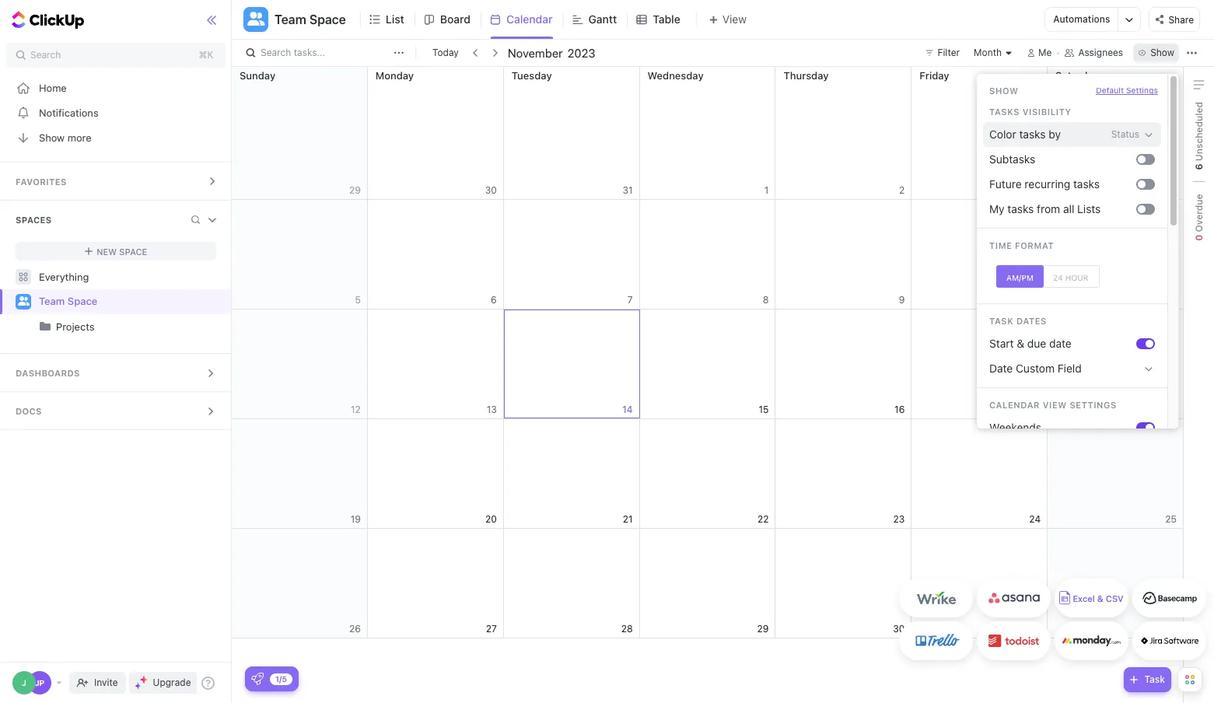 Task type: describe. For each thing, give the bounding box(es) containing it.
search for search
[[30, 49, 61, 61]]

23
[[893, 513, 905, 525]]

date custom field
[[989, 362, 1082, 375]]

17
[[1031, 403, 1041, 415]]

everything
[[39, 270, 89, 283]]

format
[[1015, 240, 1054, 250]]

1/5
[[275, 674, 287, 683]]

Search tasks... text field
[[261, 42, 390, 64]]

24 for 24 hour
[[1053, 273, 1063, 282]]

weekends button
[[983, 415, 1136, 440]]

time format
[[989, 240, 1054, 250]]

14
[[622, 403, 633, 415]]

sunday
[[240, 69, 275, 82]]

gantt
[[588, 12, 617, 26]]

tasks for from
[[1007, 202, 1034, 215]]

date
[[1049, 337, 1072, 350]]

time
[[989, 240, 1012, 250]]

color
[[989, 128, 1016, 141]]

team for team space link
[[39, 295, 65, 307]]

1 row from the top
[[232, 67, 1184, 200]]

table link
[[653, 0, 687, 39]]

space for team space link
[[68, 295, 97, 307]]

projects
[[56, 320, 95, 333]]

upgrade
[[153, 677, 191, 688]]

wednesday
[[648, 69, 704, 82]]

excel
[[1073, 594, 1095, 604]]

status
[[1111, 128, 1139, 140]]

gantt link
[[588, 0, 623, 39]]

board
[[440, 12, 471, 26]]

⌘k
[[199, 49, 213, 61]]

15
[[759, 403, 769, 415]]

color tasks by
[[989, 128, 1061, 141]]

friday
[[920, 69, 949, 82]]

16
[[894, 403, 905, 415]]

recurring
[[1025, 177, 1070, 191]]

more
[[67, 131, 91, 143]]

invite
[[94, 677, 118, 688]]

home link
[[0, 75, 232, 100]]

docs
[[16, 406, 42, 416]]

sidebar navigation
[[0, 0, 232, 703]]

show more
[[39, 131, 91, 143]]

today button
[[429, 45, 462, 61]]

team for "team space" button
[[275, 12, 306, 26]]

me button
[[1021, 44, 1058, 62]]

default
[[1096, 86, 1124, 95]]

default settings
[[1096, 86, 1158, 95]]

row containing 19
[[232, 419, 1184, 529]]

team space button
[[268, 2, 346, 37]]

from
[[1037, 202, 1060, 215]]

date custom field button
[[983, 356, 1161, 381]]

calendar link
[[506, 0, 559, 39]]

tasks visibility
[[989, 107, 1071, 117]]

due
[[1027, 337, 1046, 350]]

settings
[[1126, 86, 1158, 95]]

29
[[757, 623, 769, 634]]

24 hour
[[1053, 273, 1089, 282]]

list
[[386, 12, 404, 26]]

lists
[[1077, 202, 1101, 215]]

calendar view settings
[[989, 400, 1117, 410]]

new
[[97, 246, 117, 256]]

everything link
[[0, 264, 232, 289]]

future
[[989, 177, 1022, 191]]

task for task dates
[[989, 316, 1014, 326]]

18
[[1166, 403, 1177, 415]]

calendar for calendar
[[506, 12, 553, 26]]

show inside dropdown button
[[1150, 47, 1174, 58]]

visibility
[[1022, 107, 1071, 117]]

start & due date
[[989, 337, 1072, 350]]

24 for 24
[[1029, 513, 1041, 525]]

my
[[989, 202, 1004, 215]]

start
[[989, 337, 1014, 350]]

future recurring tasks button
[[983, 172, 1136, 197]]

task for task
[[1144, 674, 1165, 685]]

22
[[757, 513, 769, 525]]

user group image
[[17, 297, 29, 306]]

table
[[653, 12, 680, 26]]

28
[[621, 623, 633, 634]]

upgrade link
[[129, 672, 197, 694]]

subtasks
[[989, 152, 1035, 166]]

1 vertical spatial space
[[119, 246, 147, 256]]

notifications
[[39, 106, 99, 119]]

tuesday
[[512, 69, 552, 82]]

notifications link
[[0, 100, 232, 125]]

board link
[[440, 0, 477, 39]]

assignees
[[1078, 47, 1123, 58]]

csv
[[1106, 594, 1124, 604]]

onboarding checklist button element
[[251, 673, 264, 685]]

team space for team space link
[[39, 295, 97, 307]]

am/pm
[[1006, 273, 1034, 282]]

monday
[[376, 69, 414, 82]]



Task type: locate. For each thing, give the bounding box(es) containing it.
favorites
[[16, 177, 67, 187]]

6
[[1193, 164, 1204, 170]]

1 horizontal spatial show
[[989, 86, 1018, 96]]

team space inside sidebar navigation
[[39, 295, 97, 307]]

search inside sidebar navigation
[[30, 49, 61, 61]]

row containing 14
[[232, 310, 1184, 419]]

space up projects
[[68, 295, 97, 307]]

3 row from the top
[[232, 310, 1184, 419]]

tasks inside 'future recurring tasks' button
[[1073, 177, 1100, 191]]

hour
[[1065, 273, 1089, 282]]

1 vertical spatial show
[[989, 86, 1018, 96]]

1 projects link from the left
[[2, 314, 218, 339]]

team inside sidebar navigation
[[39, 295, 65, 307]]

unscheduled
[[1193, 102, 1204, 164]]

team space inside button
[[275, 12, 346, 26]]

1 vertical spatial tasks
[[1073, 177, 1100, 191]]

tasks left the by
[[1019, 128, 1046, 141]]

1 horizontal spatial calendar
[[989, 400, 1040, 410]]

&
[[1017, 337, 1024, 350], [1097, 594, 1103, 604]]

20
[[485, 513, 497, 525]]

search up the home
[[30, 49, 61, 61]]

space up search tasks... text field
[[309, 12, 346, 26]]

0 horizontal spatial task
[[989, 316, 1014, 326]]

search for search tasks...
[[261, 47, 291, 58]]

calendar
[[506, 12, 553, 26], [989, 400, 1040, 410]]

tasks
[[1019, 128, 1046, 141], [1073, 177, 1100, 191], [1007, 202, 1034, 215]]

& for excel
[[1097, 594, 1103, 604]]

calendar inside calendar link
[[506, 12, 553, 26]]

me
[[1038, 47, 1052, 58]]

projects link
[[2, 314, 218, 339], [56, 314, 218, 339]]

search up sunday
[[261, 47, 291, 58]]

1 vertical spatial &
[[1097, 594, 1103, 604]]

& left due
[[1017, 337, 1024, 350]]

1 horizontal spatial space
[[119, 246, 147, 256]]

show inside sidebar navigation
[[39, 131, 65, 143]]

onboarding checklist button image
[[251, 673, 264, 685]]

dates
[[1016, 316, 1047, 326]]

1 vertical spatial team
[[39, 295, 65, 307]]

thursday
[[784, 69, 829, 82]]

assignees button
[[1058, 44, 1130, 62]]

0 vertical spatial 24
[[1053, 273, 1063, 282]]

1 horizontal spatial team
[[275, 12, 306, 26]]

1 vertical spatial team space
[[39, 295, 97, 307]]

0 vertical spatial &
[[1017, 337, 1024, 350]]

0 horizontal spatial team space
[[39, 295, 97, 307]]

team space
[[275, 12, 346, 26], [39, 295, 97, 307]]

excel & csv
[[1073, 594, 1124, 604]]

4 row from the top
[[232, 419, 1184, 529]]

team inside button
[[275, 12, 306, 26]]

0 horizontal spatial 24
[[1029, 513, 1041, 525]]

1 horizontal spatial team space
[[275, 12, 346, 26]]

custom
[[1016, 362, 1055, 375]]

2 horizontal spatial show
[[1150, 47, 1174, 58]]

0 vertical spatial team space
[[275, 12, 346, 26]]

show left more
[[39, 131, 65, 143]]

team down everything
[[39, 295, 65, 307]]

team space up "tasks..."
[[275, 12, 346, 26]]

settings
[[1070, 400, 1117, 410]]

automations button
[[1046, 8, 1118, 31]]

0 horizontal spatial search
[[30, 49, 61, 61]]

space inside button
[[309, 12, 346, 26]]

2 vertical spatial space
[[68, 295, 97, 307]]

2 vertical spatial show
[[39, 131, 65, 143]]

1 horizontal spatial &
[[1097, 594, 1103, 604]]

0 vertical spatial tasks
[[1019, 128, 1046, 141]]

1 vertical spatial calendar
[[989, 400, 1040, 410]]

show down share button
[[1150, 47, 1174, 58]]

task
[[989, 316, 1014, 326], [1144, 674, 1165, 685]]

start & due date button
[[983, 331, 1136, 356]]

19
[[350, 513, 361, 525]]

team space down everything
[[39, 295, 97, 307]]

space for "team space" button
[[309, 12, 346, 26]]

1 horizontal spatial task
[[1144, 674, 1165, 685]]

0 horizontal spatial team
[[39, 295, 65, 307]]

21
[[623, 513, 633, 525]]

date custom field button
[[977, 356, 1167, 381]]

5 row from the top
[[232, 529, 1184, 639]]

tasks
[[989, 107, 1020, 117]]

24
[[1053, 273, 1063, 282], [1029, 513, 1041, 525]]

all
[[1063, 202, 1074, 215]]

0 vertical spatial task
[[989, 316, 1014, 326]]

2 horizontal spatial space
[[309, 12, 346, 26]]

0 vertical spatial space
[[309, 12, 346, 26]]

tasks up lists
[[1073, 177, 1100, 191]]

today
[[432, 47, 459, 58]]

view
[[1043, 400, 1067, 410]]

favorites button
[[0, 163, 232, 200]]

2 row from the top
[[232, 200, 1184, 310]]

overdue
[[1193, 194, 1204, 235]]

field
[[1058, 362, 1082, 375]]

0 vertical spatial show
[[1150, 47, 1174, 58]]

row containing 26
[[232, 529, 1184, 639]]

date
[[989, 362, 1013, 375]]

0 vertical spatial calendar
[[506, 12, 553, 26]]

calendar up tuesday
[[506, 12, 553, 26]]

home
[[39, 81, 67, 94]]

1 vertical spatial task
[[1144, 674, 1165, 685]]

task dates
[[989, 316, 1047, 326]]

tasks inside the my tasks from all lists button
[[1007, 202, 1034, 215]]

calendar for calendar view settings
[[989, 400, 1040, 410]]

search tasks...
[[261, 47, 325, 58]]

list link
[[386, 0, 410, 39]]

show
[[1150, 47, 1174, 58], [989, 86, 1018, 96], [39, 131, 65, 143]]

future recurring tasks
[[989, 177, 1100, 191]]

calendar up weekends
[[989, 400, 1040, 410]]

excel & csv link
[[1055, 579, 1128, 618]]

0 horizontal spatial calendar
[[506, 12, 553, 26]]

2 vertical spatial tasks
[[1007, 202, 1034, 215]]

team space for "team space" button
[[275, 12, 346, 26]]

0
[[1193, 235, 1204, 241]]

show up tasks
[[989, 86, 1018, 96]]

1 horizontal spatial 24
[[1053, 273, 1063, 282]]

weekends
[[989, 421, 1041, 434]]

tasks right "my"
[[1007, 202, 1034, 215]]

row
[[232, 67, 1184, 200], [232, 200, 1184, 310], [232, 310, 1184, 419], [232, 419, 1184, 529], [232, 529, 1184, 639]]

automations
[[1053, 13, 1110, 25]]

subtasks button
[[983, 147, 1136, 172]]

saturday
[[1056, 69, 1099, 82]]

2 projects link from the left
[[56, 314, 218, 339]]

1 horizontal spatial search
[[261, 47, 291, 58]]

grid containing sunday
[[231, 67, 1184, 703]]

1 vertical spatial 24
[[1029, 513, 1041, 525]]

search
[[261, 47, 291, 58], [30, 49, 61, 61]]

team up search tasks...
[[275, 12, 306, 26]]

& left csv
[[1097, 594, 1103, 604]]

& inside button
[[1017, 337, 1024, 350]]

share button
[[1149, 7, 1200, 32]]

& for start
[[1017, 337, 1024, 350]]

space right new
[[119, 246, 147, 256]]

my tasks from all lists button
[[983, 197, 1136, 222]]

0 horizontal spatial &
[[1017, 337, 1024, 350]]

tasks for by
[[1019, 128, 1046, 141]]

27
[[486, 623, 497, 634]]

25
[[1165, 513, 1177, 525]]

dashboards
[[16, 368, 80, 378]]

share
[[1168, 14, 1194, 25]]

0 vertical spatial team
[[275, 12, 306, 26]]

0 horizontal spatial show
[[39, 131, 65, 143]]

30
[[893, 623, 905, 634]]

new space
[[97, 246, 147, 256]]

0 horizontal spatial space
[[68, 295, 97, 307]]

grid
[[231, 67, 1184, 703]]



Task type: vqa. For each thing, say whether or not it's contained in the screenshot.
the topmost TEAM SPACE
yes



